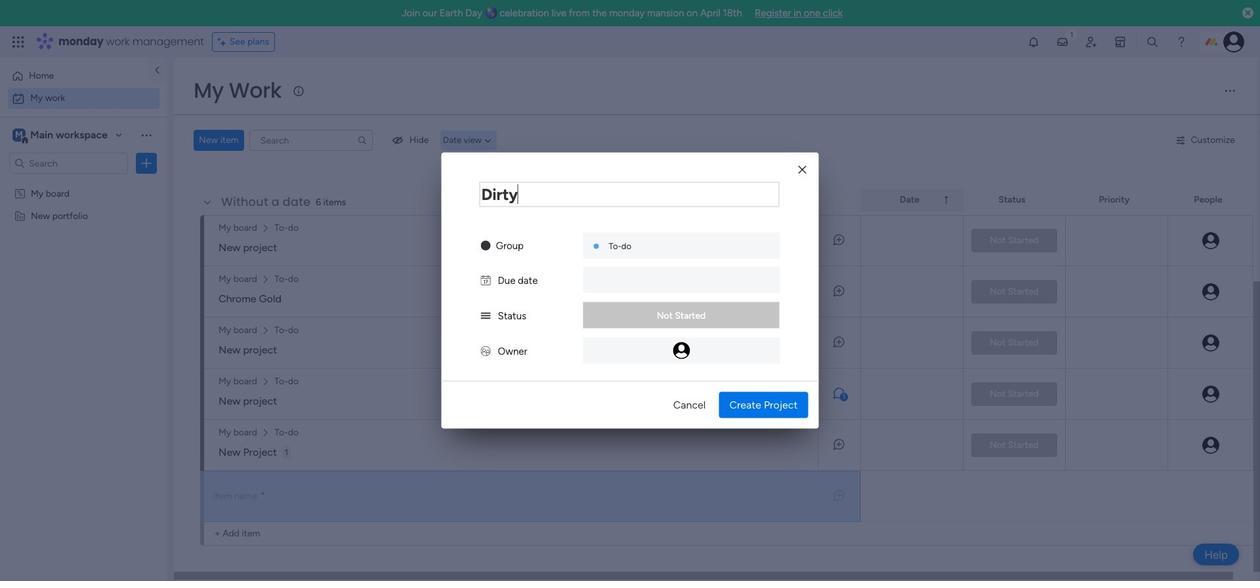 Task type: vqa. For each thing, say whether or not it's contained in the screenshot.
Dialog
yes



Task type: describe. For each thing, give the bounding box(es) containing it.
Filter dashboard by text search field
[[249, 130, 373, 151]]

Search in workspace field
[[28, 156, 110, 171]]

update feed image
[[1056, 35, 1070, 49]]

v2 multiple person column image
[[481, 346, 491, 358]]

workspace image
[[12, 128, 26, 142]]

monday marketplace image
[[1114, 35, 1127, 49]]

see plans image
[[218, 35, 230, 49]]

notifications image
[[1028, 35, 1041, 49]]

close image
[[799, 165, 807, 175]]

jacob simon image
[[1224, 32, 1245, 53]]

invite members image
[[1085, 35, 1098, 49]]

sort image
[[941, 195, 952, 206]]

1 vertical spatial option
[[8, 88, 160, 109]]



Task type: locate. For each thing, give the bounding box(es) containing it.
help image
[[1175, 35, 1188, 49]]

v2 sun image
[[481, 240, 491, 252]]

select product image
[[12, 35, 25, 49]]

2 vertical spatial option
[[0, 182, 167, 184]]

search everything image
[[1146, 35, 1160, 49]]

None search field
[[249, 130, 373, 151]]

0 vertical spatial option
[[8, 66, 140, 87]]

1 image
[[1066, 27, 1078, 42]]

dapulse date column image
[[481, 275, 491, 287]]

dialog
[[442, 153, 819, 429]]

search image
[[357, 135, 368, 146]]

workspace selection element
[[12, 127, 110, 144]]

list box
[[0, 180, 167, 404]]

option
[[8, 66, 140, 87], [8, 88, 160, 109], [0, 182, 167, 184]]

None field
[[480, 182, 780, 207]]

v2 status image
[[481, 310, 491, 322]]

column header
[[861, 189, 964, 211]]



